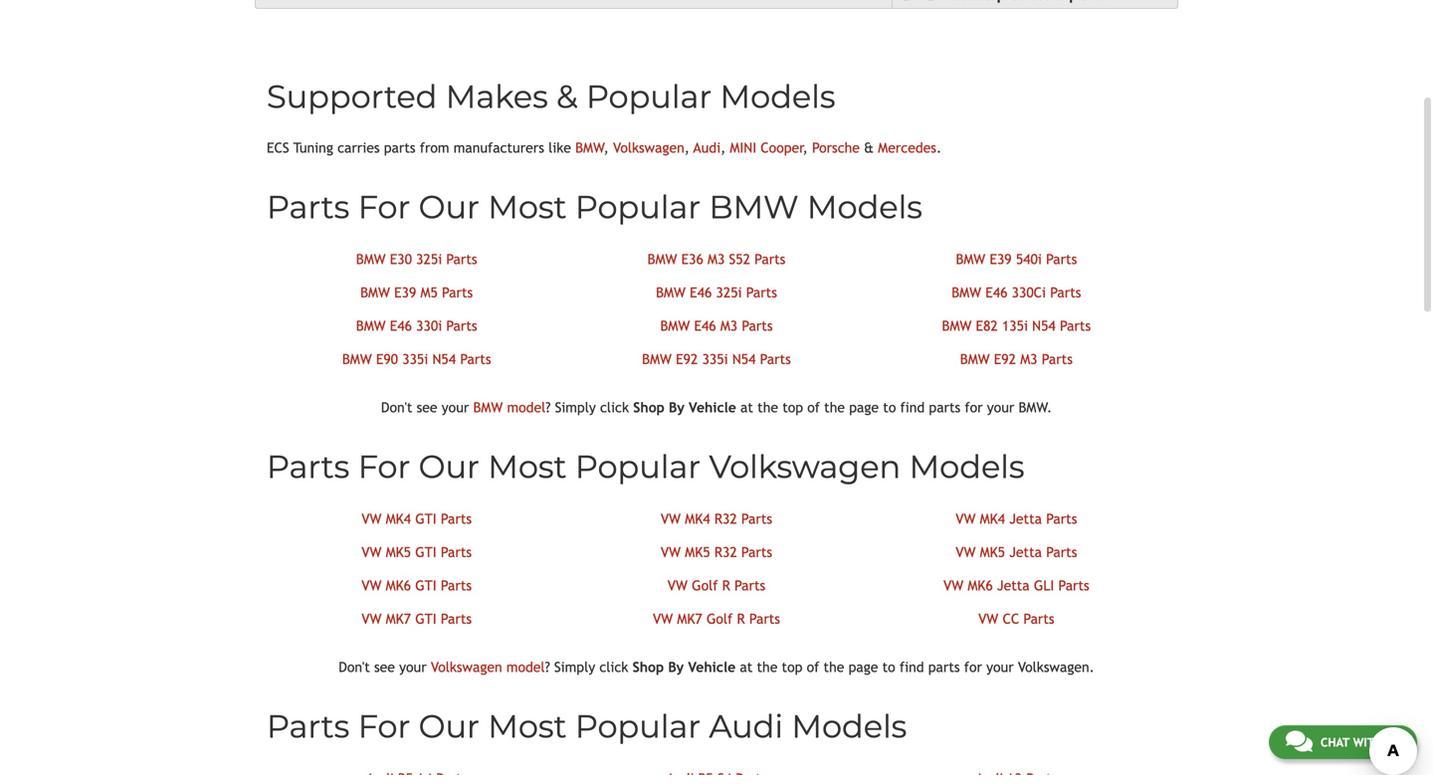 Task type: vqa. For each thing, say whether or not it's contained in the screenshot.
exceptional
no



Task type: locate. For each thing, give the bounding box(es) containing it.
e92 down bmw e46 m3 parts link on the top of page
[[676, 352, 698, 367]]

gti down vw mk6 gti parts
[[415, 611, 437, 627]]

top for at the top of the page to find parts for your bmw.
[[783, 400, 804, 416]]

0 vertical spatial &
[[557, 77, 578, 116]]

most down manufacturers
[[488, 188, 567, 227]]

popular down the volkswagen link
[[576, 188, 701, 227]]

your left bmw model 'link' at the bottom left of the page
[[442, 400, 469, 416]]

m3 down bmw e46 325i parts
[[721, 318, 738, 334]]

1 vertical spatial simply
[[555, 660, 596, 676]]

our down "volkswagen model" link
[[419, 708, 480, 746]]

m3
[[708, 251, 725, 267], [721, 318, 738, 334], [1021, 352, 1038, 367]]

by down bmw e92 335i n54 parts
[[669, 400, 685, 416]]

with
[[1354, 736, 1383, 750]]

0 vertical spatial at
[[741, 400, 754, 416]]

1 mk4 from the left
[[386, 511, 411, 527]]

bmw for bmw e39 540i parts
[[956, 251, 986, 267]]

volkswagen model link
[[431, 660, 545, 676]]

1 vertical spatial for
[[358, 448, 411, 486]]

1 horizontal spatial mk6
[[968, 578, 994, 594]]

mk7 down vw mk6 gti parts
[[386, 611, 411, 627]]

1 horizontal spatial r
[[737, 611, 745, 627]]

vw for vw mk6 jetta gli parts
[[944, 578, 964, 594]]

bmw down e82
[[961, 352, 990, 367]]

e92 for 335i
[[676, 352, 698, 367]]

find
[[901, 400, 925, 416], [900, 660, 925, 676]]

n54 right 135i
[[1033, 318, 1056, 334]]

for for volkswagen.
[[965, 660, 983, 676]]

0 vertical spatial e39
[[990, 251, 1012, 267]]

0 vertical spatial 325i
[[416, 251, 442, 267]]

0 horizontal spatial 335i
[[403, 352, 428, 367]]

1 horizontal spatial e92
[[995, 352, 1017, 367]]

2 mk4 from the left
[[685, 511, 711, 527]]

2 by from the top
[[669, 660, 684, 676]]

2 r32 from the top
[[715, 545, 738, 561]]

2 horizontal spatial mk5
[[981, 545, 1006, 561]]

1 vertical spatial our
[[419, 448, 480, 486]]

mk5 down the vw mk4 gti parts link
[[386, 545, 411, 561]]

2 vertical spatial our
[[419, 708, 480, 746]]

bmw down bmw e90 335i n54 parts link
[[474, 400, 503, 416]]

bmw left the "e30"
[[356, 251, 386, 267]]

mk5 for jetta
[[981, 545, 1006, 561]]

1 vertical spatial find
[[900, 660, 925, 676]]

vw for vw mk4 jetta parts
[[956, 511, 976, 527]]

1 for from the top
[[358, 188, 411, 227]]

0 horizontal spatial e39
[[394, 285, 417, 301]]

for down the vw cc parts link
[[965, 660, 983, 676]]

1 most from the top
[[488, 188, 567, 227]]

2 vertical spatial most
[[488, 708, 567, 746]]

audi down don't see your volkswagen model ? simply click shop by vehicle at the top of the page to find parts for your volkswagen.
[[710, 708, 784, 746]]

1 vertical spatial audi
[[710, 708, 784, 746]]

bmw.
[[1019, 400, 1053, 416]]

see for don't see your bmw model ? simply click shop by vehicle at the top of the page to find parts for your bmw.
[[417, 400, 438, 416]]

by
[[669, 400, 685, 416], [669, 660, 684, 676]]

mk7 down vw golf r parts link at the bottom
[[678, 611, 703, 627]]

ecs tuning carries parts from manufacturers like bmw , volkswagen , audi , mini cooper , porsche & mercedes .
[[267, 140, 942, 156]]

1 by from the top
[[669, 400, 685, 416]]

gti for mk5
[[415, 545, 437, 561]]

r up vw mk7 golf r parts 'link'
[[723, 578, 731, 594]]

vw for vw golf r parts
[[668, 578, 688, 594]]

shop up parts for our most popular volkswagen models at the bottom of page
[[634, 400, 665, 416]]

1 vertical spatial parts
[[929, 400, 961, 416]]

of for at the top of the page to find parts for your volkswagen.
[[807, 660, 820, 676]]

bmw down the "e30"
[[361, 285, 390, 301]]

e92 down 135i
[[995, 352, 1017, 367]]

click
[[600, 400, 629, 416], [600, 660, 629, 676]]

335i
[[403, 352, 428, 367], [703, 352, 729, 367]]

e39 for 540i
[[990, 251, 1012, 267]]

bmw e30 325i parts link
[[356, 251, 478, 267]]

mk6
[[386, 578, 411, 594], [968, 578, 994, 594]]

to
[[884, 400, 897, 416], [883, 660, 896, 676]]

2 gti from the top
[[415, 545, 437, 561]]

vehicle down vw mk7 golf r parts 'link'
[[688, 660, 736, 676]]

vw for vw mk7 golf r parts
[[653, 611, 673, 627]]

0 vertical spatial vehicle
[[689, 400, 737, 416]]

page for at the top of the page to find parts for your bmw.
[[850, 400, 879, 416]]

1 vertical spatial model
[[507, 660, 545, 676]]

top
[[783, 400, 804, 416], [782, 660, 803, 676]]

2 mk7 from the left
[[678, 611, 703, 627]]

1 vertical spatial of
[[807, 660, 820, 676]]

1 horizontal spatial don't
[[381, 400, 413, 416]]

0 vertical spatial to
[[884, 400, 897, 416]]

1 vertical spatial top
[[782, 660, 803, 676]]

mk4 up vw mk5 jetta parts
[[981, 511, 1006, 527]]

models
[[721, 77, 836, 116], [808, 188, 923, 227], [910, 448, 1025, 486], [792, 708, 908, 746]]

0 horizontal spatial e92
[[676, 352, 698, 367]]

chat with us
[[1321, 736, 1401, 750]]

, left porsche link
[[804, 140, 808, 156]]

1 vertical spatial at
[[740, 660, 753, 676]]

1 vertical spatial for
[[965, 660, 983, 676]]

1 vertical spatial don't
[[339, 660, 370, 676]]

at down vw mk7 golf r parts 'link'
[[740, 660, 753, 676]]

0 horizontal spatial mk5
[[386, 545, 411, 561]]

n54 for e90
[[433, 352, 456, 367]]

2 vertical spatial for
[[358, 708, 411, 746]]

of for at the top of the page to find parts for your bmw.
[[808, 400, 821, 416]]

mk6 for gti
[[386, 578, 411, 594]]

don't for don't see your volkswagen model ? simply click shop by vehicle at the top of the page to find parts for your volkswagen.
[[339, 660, 370, 676]]

e46 left 330ci
[[986, 285, 1008, 301]]

1 e92 from the left
[[676, 352, 698, 367]]

see down bmw e90 335i n54 parts link
[[417, 400, 438, 416]]

e39 left 540i
[[990, 251, 1012, 267]]

2 horizontal spatial volkswagen
[[710, 448, 901, 486]]

simply right bmw model 'link' at the bottom left of the page
[[555, 400, 596, 416]]

1 horizontal spatial 335i
[[703, 352, 729, 367]]

0 vertical spatial shop
[[634, 400, 665, 416]]

335i for e92
[[703, 352, 729, 367]]

1 vertical spatial &
[[865, 140, 874, 156]]

at
[[741, 400, 754, 416], [740, 660, 753, 676]]

bmw e46 330ci parts
[[952, 285, 1082, 301]]

,
[[605, 140, 609, 156], [685, 140, 690, 156], [721, 140, 726, 156], [804, 140, 808, 156]]

bmw left e36
[[648, 251, 678, 267]]

0 vertical spatial model
[[507, 400, 546, 416]]

2 click from the top
[[600, 660, 629, 676]]

1 mk5 from the left
[[386, 545, 411, 561]]

vw for vw mk6 gti parts
[[362, 578, 382, 594]]

0 horizontal spatial mk6
[[386, 578, 411, 594]]

0 vertical spatial for
[[965, 400, 983, 416]]

bmw e90 335i n54 parts link
[[342, 352, 491, 367]]

2 mk5 from the left
[[685, 545, 711, 561]]

bmw down e36
[[656, 285, 686, 301]]

1 our from the top
[[419, 188, 480, 227]]

volkswagen
[[613, 140, 685, 156], [710, 448, 901, 486], [431, 660, 503, 676]]

2 mk6 from the left
[[968, 578, 994, 594]]

0 vertical spatial of
[[808, 400, 821, 416]]

bmw up e82
[[952, 285, 982, 301]]

gti
[[415, 511, 437, 527], [415, 545, 437, 561], [415, 578, 437, 594], [415, 611, 437, 627]]

jetta down vw mk4 jetta parts
[[1010, 545, 1043, 561]]

popular down don't see your volkswagen model ? simply click shop by vehicle at the top of the page to find parts for your volkswagen.
[[576, 708, 701, 746]]

3 most from the top
[[488, 708, 567, 746]]

1 vertical spatial 325i
[[716, 285, 742, 301]]

mk5 down vw mk4 r32 parts link
[[685, 545, 711, 561]]

0 horizontal spatial n54
[[433, 352, 456, 367]]

bmw for bmw e82 135i n54 parts
[[943, 318, 972, 334]]

1 vertical spatial m3
[[721, 318, 738, 334]]

most for volkswagen
[[488, 448, 567, 486]]

0 vertical spatial jetta
[[1010, 511, 1043, 527]]

1 vertical spatial see
[[374, 660, 395, 676]]

mk5 down vw mk4 jetta parts
[[981, 545, 1006, 561]]

2 for from the top
[[358, 448, 411, 486]]

popular for audi
[[576, 708, 701, 746]]

simply for volkswagen model
[[555, 660, 596, 676]]

vw for vw mk5 jetta parts
[[956, 545, 976, 561]]

3 , from the left
[[721, 140, 726, 156]]

1 vertical spatial r
[[737, 611, 745, 627]]

335i right e90
[[403, 352, 428, 367]]

2 e92 from the left
[[995, 352, 1017, 367]]

0 vertical spatial our
[[419, 188, 480, 227]]

0 vertical spatial r32
[[715, 511, 738, 527]]

3 for from the top
[[358, 708, 411, 746]]

vw mk6 jetta gli parts
[[944, 578, 1090, 594]]

don't down e90
[[381, 400, 413, 416]]

1 vertical spatial click
[[600, 660, 629, 676]]

e46 left 330i
[[390, 318, 412, 334]]

most down "volkswagen model" link
[[488, 708, 567, 746]]

vw
[[362, 511, 382, 527], [661, 511, 681, 527], [956, 511, 976, 527], [362, 545, 382, 561], [661, 545, 681, 561], [956, 545, 976, 561], [362, 578, 382, 594], [668, 578, 688, 594], [944, 578, 964, 594], [362, 611, 382, 627], [653, 611, 673, 627], [979, 611, 999, 627]]

3 our from the top
[[419, 708, 480, 746]]

bmw down bmw e46 m3 parts link on the top of page
[[642, 352, 672, 367]]

0 horizontal spatial 325i
[[416, 251, 442, 267]]

n54 down 330i
[[433, 352, 456, 367]]

bmw for bmw e46 m3 parts
[[661, 318, 690, 334]]

bmw up bmw e46 330ci parts link
[[956, 251, 986, 267]]

m5
[[421, 285, 438, 301]]

most down bmw model 'link' at the bottom left of the page
[[488, 448, 567, 486]]

for for bmw.
[[965, 400, 983, 416]]

popular up vw mk4 r32 parts
[[576, 448, 701, 486]]

for for parts for our most popular audi models
[[358, 708, 411, 746]]

&
[[557, 77, 578, 116], [865, 140, 874, 156]]

vehicle down bmw e92 335i n54 parts link
[[689, 400, 737, 416]]

2 our from the top
[[419, 448, 480, 486]]

popular up the volkswagen link
[[587, 77, 712, 116]]

0 horizontal spatial mk4
[[386, 511, 411, 527]]

models for audi
[[792, 708, 908, 746]]

1 horizontal spatial n54
[[733, 352, 756, 367]]

for left bmw.
[[965, 400, 983, 416]]

carries
[[338, 140, 380, 156]]

bmw e46 330ci parts link
[[952, 285, 1082, 301]]

1 horizontal spatial mk4
[[685, 511, 711, 527]]

simply up parts for our most popular audi models
[[555, 660, 596, 676]]

gti for mk4
[[415, 511, 437, 527]]

bmw up e90
[[356, 318, 386, 334]]

1 vertical spatial shop
[[633, 660, 664, 676]]

1 horizontal spatial e39
[[990, 251, 1012, 267]]

click up parts for our most popular volkswagen models at the bottom of page
[[600, 400, 629, 416]]

mk6 up vw cc parts
[[968, 578, 994, 594]]

, left "audi" link
[[685, 140, 690, 156]]

4 gti from the top
[[415, 611, 437, 627]]

bmw left e90
[[342, 352, 372, 367]]

vehicle
[[689, 400, 737, 416], [688, 660, 736, 676]]

by down vw mk7 golf r parts 'link'
[[669, 660, 684, 676]]

don't down vw mk7 gti parts link
[[339, 660, 370, 676]]

0 horizontal spatial see
[[374, 660, 395, 676]]

3 mk4 from the left
[[981, 511, 1006, 527]]

vw for vw mk5 gti parts
[[362, 545, 382, 561]]

1 r32 from the top
[[715, 511, 738, 527]]

vw mk5 r32 parts link
[[661, 545, 773, 561]]

mk5
[[386, 545, 411, 561], [685, 545, 711, 561], [981, 545, 1006, 561]]

to for bmw.
[[884, 400, 897, 416]]

?
[[546, 400, 551, 416], [545, 660, 550, 676]]

325i down s52
[[716, 285, 742, 301]]

the
[[758, 400, 779, 416], [825, 400, 845, 416], [757, 660, 778, 676], [824, 660, 845, 676]]

n54 down bmw e46 m3 parts link on the top of page
[[733, 352, 756, 367]]

e46 up bmw e92 335i n54 parts link
[[695, 318, 717, 334]]

1 vertical spatial r32
[[715, 545, 738, 561]]

m3 down bmw e82 135i n54 parts link
[[1021, 352, 1038, 367]]

335i down bmw e46 m3 parts link on the top of page
[[703, 352, 729, 367]]

1 mk6 from the left
[[386, 578, 411, 594]]

0 vertical spatial see
[[417, 400, 438, 416]]

0 vertical spatial volkswagen
[[613, 140, 685, 156]]

1 vertical spatial vehicle
[[688, 660, 736, 676]]

mk4 up the vw mk5 gti parts link
[[386, 511, 411, 527]]

vehicle for at the top of the page to find parts for your volkswagen.
[[688, 660, 736, 676]]

shop down vw mk7 golf r parts 'link'
[[633, 660, 664, 676]]

1 mk7 from the left
[[386, 611, 411, 627]]

most
[[488, 188, 567, 227], [488, 448, 567, 486], [488, 708, 567, 746]]

1 vertical spatial ?
[[545, 660, 550, 676]]

comments image
[[1286, 730, 1313, 754]]

our down from on the top of page
[[419, 188, 480, 227]]

2 vertical spatial m3
[[1021, 352, 1038, 367]]

bmw link
[[576, 140, 605, 156]]

audi left mini
[[694, 140, 721, 156]]

r32
[[715, 511, 738, 527], [715, 545, 738, 561]]

from
[[420, 140, 450, 156]]

1 horizontal spatial see
[[417, 400, 438, 416]]

mk4 up 'vw mk5 r32 parts' 'link'
[[685, 511, 711, 527]]

0 vertical spatial click
[[600, 400, 629, 416]]

click for bmw model
[[600, 400, 629, 416]]

don't
[[381, 400, 413, 416], [339, 660, 370, 676]]

325i right the "e30"
[[416, 251, 442, 267]]

click up parts for our most popular audi models
[[600, 660, 629, 676]]

0 vertical spatial don't
[[381, 400, 413, 416]]

0 vertical spatial simply
[[555, 400, 596, 416]]

bmw e92 335i n54 parts
[[642, 352, 792, 367]]

supported
[[267, 77, 438, 116]]

your
[[442, 400, 469, 416], [988, 400, 1015, 416], [399, 660, 427, 676], [987, 660, 1014, 676]]

mk6 for jetta
[[968, 578, 994, 594]]

r
[[723, 578, 731, 594], [737, 611, 745, 627]]

1 vertical spatial volkswagen
[[710, 448, 901, 486]]

0 vertical spatial by
[[669, 400, 685, 416]]

gti up vw mk7 gti parts
[[415, 578, 437, 594]]

e46 for 325i
[[690, 285, 712, 301]]

mk6 up vw mk7 gti parts
[[386, 578, 411, 594]]

0 horizontal spatial r
[[723, 578, 731, 594]]

e92 for m3
[[995, 352, 1017, 367]]

parts for don't see your bmw model ? simply click shop by vehicle at the top of the page to find parts for your bmw.
[[929, 400, 961, 416]]

e39 for m5
[[394, 285, 417, 301]]

vw mk7 golf r parts
[[653, 611, 781, 627]]

mercedes link
[[879, 140, 937, 156]]

& up like
[[557, 77, 578, 116]]

r32 down vw mk4 r32 parts link
[[715, 545, 738, 561]]

2 horizontal spatial mk4
[[981, 511, 1006, 527]]

m3 for e36
[[708, 251, 725, 267]]

2 335i from the left
[[703, 352, 729, 367]]

m3 left s52
[[708, 251, 725, 267]]

bmw e46 330i parts
[[356, 318, 478, 334]]

bmw e36 m3 s52 parts
[[648, 251, 786, 267]]

e46 down e36
[[690, 285, 712, 301]]

2 horizontal spatial n54
[[1033, 318, 1056, 334]]

1 vertical spatial page
[[849, 660, 879, 676]]

bmw e46 m3 parts
[[661, 318, 773, 334]]

gli
[[1035, 578, 1055, 594]]

1 horizontal spatial mk5
[[685, 545, 711, 561]]

0 vertical spatial m3
[[708, 251, 725, 267]]

s52
[[729, 251, 751, 267]]

0 vertical spatial ?
[[546, 400, 551, 416]]

our
[[419, 188, 480, 227], [419, 448, 480, 486], [419, 708, 480, 746]]

3 mk5 from the left
[[981, 545, 1006, 561]]

gti down the vw mk4 gti parts link
[[415, 545, 437, 561]]

at down bmw e92 335i n54 parts link
[[741, 400, 754, 416]]

1 horizontal spatial mk7
[[678, 611, 703, 627]]

0 vertical spatial parts
[[384, 140, 416, 156]]

golf down vw golf r parts link at the bottom
[[707, 611, 733, 627]]

0 vertical spatial r
[[723, 578, 731, 594]]

bmw right like
[[576, 140, 605, 156]]

popular
[[587, 77, 712, 116], [576, 188, 701, 227], [576, 448, 701, 486], [576, 708, 701, 746]]

jetta up vw mk5 jetta parts
[[1010, 511, 1043, 527]]

most for audi
[[488, 708, 567, 746]]

model for bmw model
[[507, 400, 546, 416]]

n54 for e82
[[1033, 318, 1056, 334]]

1 vertical spatial by
[[669, 660, 684, 676]]

popular for volkswagen
[[576, 448, 701, 486]]

don't for don't see your bmw model ? simply click shop by vehicle at the top of the page to find parts for your bmw.
[[381, 400, 413, 416]]

simply for bmw model
[[555, 400, 596, 416]]

2 vertical spatial parts
[[929, 660, 961, 676]]

1 gti from the top
[[415, 511, 437, 527]]

e39 left m5
[[394, 285, 417, 301]]

bmw left e82
[[943, 318, 972, 334]]

0 vertical spatial page
[[850, 400, 879, 416]]

n54
[[1033, 318, 1056, 334], [433, 352, 456, 367], [733, 352, 756, 367]]

1 vertical spatial most
[[488, 448, 567, 486]]

bmw up bmw e92 335i n54 parts link
[[661, 318, 690, 334]]

0 vertical spatial find
[[901, 400, 925, 416]]

our up vw mk4 gti parts
[[419, 448, 480, 486]]

, left mini
[[721, 140, 726, 156]]

r32 up 'vw mk5 r32 parts' 'link'
[[715, 511, 738, 527]]

model
[[507, 400, 546, 416], [507, 660, 545, 676]]

gti up the vw mk5 gti parts link
[[415, 511, 437, 527]]

parts for don't see your volkswagen model ? simply click shop by vehicle at the top of the page to find parts for your volkswagen.
[[929, 660, 961, 676]]

cc
[[1003, 611, 1020, 627]]

supported makes & popular models
[[267, 77, 836, 116]]

2 most from the top
[[488, 448, 567, 486]]

2 vertical spatial volkswagen
[[431, 660, 503, 676]]

golf down vw mk5 r32 parts
[[692, 578, 718, 594]]

1 335i from the left
[[403, 352, 428, 367]]

jetta left the gli
[[998, 578, 1030, 594]]

vw mk4 gti parts link
[[362, 511, 472, 527]]

vw for vw mk4 r32 parts
[[661, 511, 681, 527]]

parts
[[384, 140, 416, 156], [929, 400, 961, 416], [929, 660, 961, 676]]

1 vertical spatial jetta
[[1010, 545, 1043, 561]]

? for volkswagen model
[[545, 660, 550, 676]]

0 vertical spatial audi
[[694, 140, 721, 156]]

& right the porsche
[[865, 140, 874, 156]]

0 vertical spatial for
[[358, 188, 411, 227]]

bmw for bmw e92 m3 parts
[[961, 352, 990, 367]]

vw mk4 gti parts
[[362, 511, 472, 527]]

1 horizontal spatial 325i
[[716, 285, 742, 301]]

1 vertical spatial golf
[[707, 611, 733, 627]]

bmw for bmw e46 330ci parts
[[952, 285, 982, 301]]

2 vertical spatial jetta
[[998, 578, 1030, 594]]

mk4
[[386, 511, 411, 527], [685, 511, 711, 527], [981, 511, 1006, 527]]

1 vertical spatial e39
[[394, 285, 417, 301]]

3 gti from the top
[[415, 578, 437, 594]]

shop
[[634, 400, 665, 416], [633, 660, 664, 676]]

135i
[[1003, 318, 1029, 334]]

jetta for mk4
[[1010, 511, 1043, 527]]

jetta for mk5
[[1010, 545, 1043, 561]]

0 vertical spatial most
[[488, 188, 567, 227]]

0 vertical spatial top
[[783, 400, 804, 416]]

, left the volkswagen link
[[605, 140, 609, 156]]

bmw for bmw e46 330i parts
[[356, 318, 386, 334]]

0 horizontal spatial don't
[[339, 660, 370, 676]]

see down vw mk7 gti parts link
[[374, 660, 395, 676]]

r down vw golf r parts link at the bottom
[[737, 611, 745, 627]]

0 horizontal spatial mk7
[[386, 611, 411, 627]]

1 click from the top
[[600, 400, 629, 416]]

1 vertical spatial to
[[883, 660, 896, 676]]

like
[[549, 140, 572, 156]]

mini cooper link
[[730, 140, 804, 156]]

vw mk5 gti parts link
[[362, 545, 472, 561]]



Task type: describe. For each thing, give the bounding box(es) containing it.
popular for bmw
[[576, 188, 701, 227]]

bmw e36 m3 s52 parts link
[[648, 251, 786, 267]]

vw mk7 gti parts link
[[362, 611, 472, 627]]

n54 for e92
[[733, 352, 756, 367]]

vw golf r parts link
[[668, 578, 766, 594]]

mk4 for r32
[[685, 511, 711, 527]]

manufacturers
[[454, 140, 545, 156]]

r32 for mk5
[[715, 545, 738, 561]]

chat
[[1321, 736, 1350, 750]]

bmw e39 540i parts link
[[956, 251, 1078, 267]]

mk5 for r32
[[685, 545, 711, 561]]

click for volkswagen model
[[600, 660, 629, 676]]

bmw e46 m3 parts link
[[661, 318, 773, 334]]

mercedes
[[879, 140, 937, 156]]

shop for at the top of the page to find parts for your volkswagen.
[[633, 660, 664, 676]]

models for volkswagen
[[910, 448, 1025, 486]]

bmw e92 m3 parts
[[961, 352, 1073, 367]]

parts for our most popular audi models
[[267, 708, 908, 746]]

model for volkswagen model
[[507, 660, 545, 676]]

vw mk5 r32 parts
[[661, 545, 773, 561]]

to for volkswagen.
[[883, 660, 896, 676]]

porsche
[[813, 140, 860, 156]]

mk4 for gti
[[386, 511, 411, 527]]

335i for e90
[[403, 352, 428, 367]]

bmw model link
[[474, 400, 546, 416]]

top for at the top of the page to find parts for your volkswagen.
[[782, 660, 803, 676]]

.
[[937, 140, 942, 156]]

330ci
[[1012, 285, 1047, 301]]

ecs
[[267, 140, 289, 156]]

vw mk6 jetta gli parts link
[[944, 578, 1090, 594]]

vw mk4 r32 parts
[[661, 511, 773, 527]]

cooper
[[761, 140, 804, 156]]

mk7 for gti
[[386, 611, 411, 627]]

bmw e30 325i parts
[[356, 251, 478, 267]]

0 vertical spatial golf
[[692, 578, 718, 594]]

m3 for e46
[[721, 318, 738, 334]]

bmw e39 m5 parts link
[[361, 285, 473, 301]]

bmw for bmw e39 m5 parts
[[361, 285, 390, 301]]

vw mk4 r32 parts link
[[661, 511, 773, 527]]

e82
[[976, 318, 999, 334]]

bmw e46 330i parts link
[[356, 318, 478, 334]]

325i for e46
[[716, 285, 742, 301]]

vw for vw mk4 gti parts
[[362, 511, 382, 527]]

0 horizontal spatial volkswagen
[[431, 660, 503, 676]]

vw for vw mk5 r32 parts
[[661, 545, 681, 561]]

vw mk5 gti parts
[[362, 545, 472, 561]]

shop for at the top of the page to find parts for your bmw.
[[634, 400, 665, 416]]

330i
[[416, 318, 442, 334]]

page for at the top of the page to find parts for your volkswagen.
[[849, 660, 879, 676]]

vw mk4 jetta parts link
[[956, 511, 1078, 527]]

540i
[[1017, 251, 1042, 267]]

mk4 for jetta
[[981, 511, 1006, 527]]

bmw e39 540i parts
[[956, 251, 1078, 267]]

1 , from the left
[[605, 140, 609, 156]]

mini
[[730, 140, 757, 156]]

porsche link
[[813, 140, 860, 156]]

bmw e92 335i n54 parts link
[[642, 352, 792, 367]]

vw for vw mk7 gti parts
[[362, 611, 382, 627]]

most for bmw
[[488, 188, 567, 227]]

us
[[1387, 736, 1401, 750]]

find for volkswagen.
[[900, 660, 925, 676]]

vw cc parts link
[[979, 611, 1055, 627]]

gti for mk7
[[415, 611, 437, 627]]

vehicle for at the top of the page to find parts for your bmw.
[[689, 400, 737, 416]]

bmw for bmw e46 325i parts
[[656, 285, 686, 301]]

don't see your volkswagen model ? simply click shop by vehicle at the top of the page to find parts for your volkswagen.
[[339, 660, 1095, 676]]

vw mk6 gti parts
[[362, 578, 472, 594]]

vw mk7 golf r parts link
[[653, 611, 781, 627]]

1 horizontal spatial &
[[865, 140, 874, 156]]

your down cc
[[987, 660, 1014, 676]]

vw mk4 jetta parts
[[956, 511, 1078, 527]]

e46 for 330ci
[[986, 285, 1008, 301]]

bmw e82 135i n54 parts link
[[943, 318, 1092, 334]]

see for don't see your volkswagen model ? simply click shop by vehicle at the top of the page to find parts for your volkswagen.
[[374, 660, 395, 676]]

vw mk5 jetta parts
[[956, 545, 1078, 561]]

parts for our most popular bmw models
[[267, 188, 923, 227]]

vw for vw cc parts
[[979, 611, 999, 627]]

bmw for bmw e90 335i n54 parts
[[342, 352, 372, 367]]

bmw e92 m3 parts link
[[961, 352, 1073, 367]]

e46 for m3
[[695, 318, 717, 334]]

2 , from the left
[[685, 140, 690, 156]]

for for parts for our most popular bmw models
[[358, 188, 411, 227]]

audi link
[[694, 140, 721, 156]]

0 horizontal spatial &
[[557, 77, 578, 116]]

makes
[[446, 77, 548, 116]]

bmw for bmw e92 335i n54 parts
[[642, 352, 672, 367]]

1 horizontal spatial volkswagen
[[613, 140, 685, 156]]

volkswagen.
[[1019, 660, 1095, 676]]

vw golf r parts
[[668, 578, 766, 594]]

by for at the top of the page to find parts for your volkswagen.
[[669, 660, 684, 676]]

don't see your bmw model ? simply click shop by vehicle at the top of the page to find parts for your bmw.
[[381, 400, 1053, 416]]

at for at the top of the page to find parts for your bmw.
[[741, 400, 754, 416]]

e36
[[682, 251, 704, 267]]

4 , from the left
[[804, 140, 808, 156]]

e46 for 330i
[[390, 318, 412, 334]]

for for parts for our most popular volkswagen models
[[358, 448, 411, 486]]

bmw e90 335i n54 parts
[[342, 352, 491, 367]]

r32 for mk4
[[715, 511, 738, 527]]

bmw e39 m5 parts
[[361, 285, 473, 301]]

bmw for bmw e30 325i parts
[[356, 251, 386, 267]]

bmw up s52
[[710, 188, 799, 227]]

tuning
[[293, 140, 333, 156]]

volkswagen link
[[613, 140, 685, 156]]

our for parts for our most popular audi models
[[419, 708, 480, 746]]

parts for our most popular volkswagen models
[[267, 448, 1025, 486]]

jetta for mk6
[[998, 578, 1030, 594]]

chat with us link
[[1270, 726, 1418, 760]]

by for at the top of the page to find parts for your bmw.
[[669, 400, 685, 416]]

mk7 for golf
[[678, 611, 703, 627]]

mk5 for gti
[[386, 545, 411, 561]]

your down vw mk7 gti parts link
[[399, 660, 427, 676]]

? for bmw model
[[546, 400, 551, 416]]

vw mk7 gti parts
[[362, 611, 472, 627]]

e90
[[376, 352, 398, 367]]

our for parts for our most popular bmw models
[[419, 188, 480, 227]]

vw mk6 gti parts link
[[362, 578, 472, 594]]

vw cc parts
[[979, 611, 1055, 627]]

e30
[[390, 251, 412, 267]]

bmw e82 135i n54 parts
[[943, 318, 1092, 334]]

gti for mk6
[[415, 578, 437, 594]]

bmw e46 325i parts link
[[656, 285, 778, 301]]

models for bmw
[[808, 188, 923, 227]]

bmw e46 325i parts
[[656, 285, 778, 301]]

our for parts for our most popular volkswagen models
[[419, 448, 480, 486]]

bmw for bmw e36 m3 s52 parts
[[648, 251, 678, 267]]

your left bmw.
[[988, 400, 1015, 416]]

find for bmw.
[[901, 400, 925, 416]]

325i for e30
[[416, 251, 442, 267]]

at for at the top of the page to find parts for your volkswagen.
[[740, 660, 753, 676]]

m3 for e92
[[1021, 352, 1038, 367]]

vw mk5 jetta parts link
[[956, 545, 1078, 561]]



